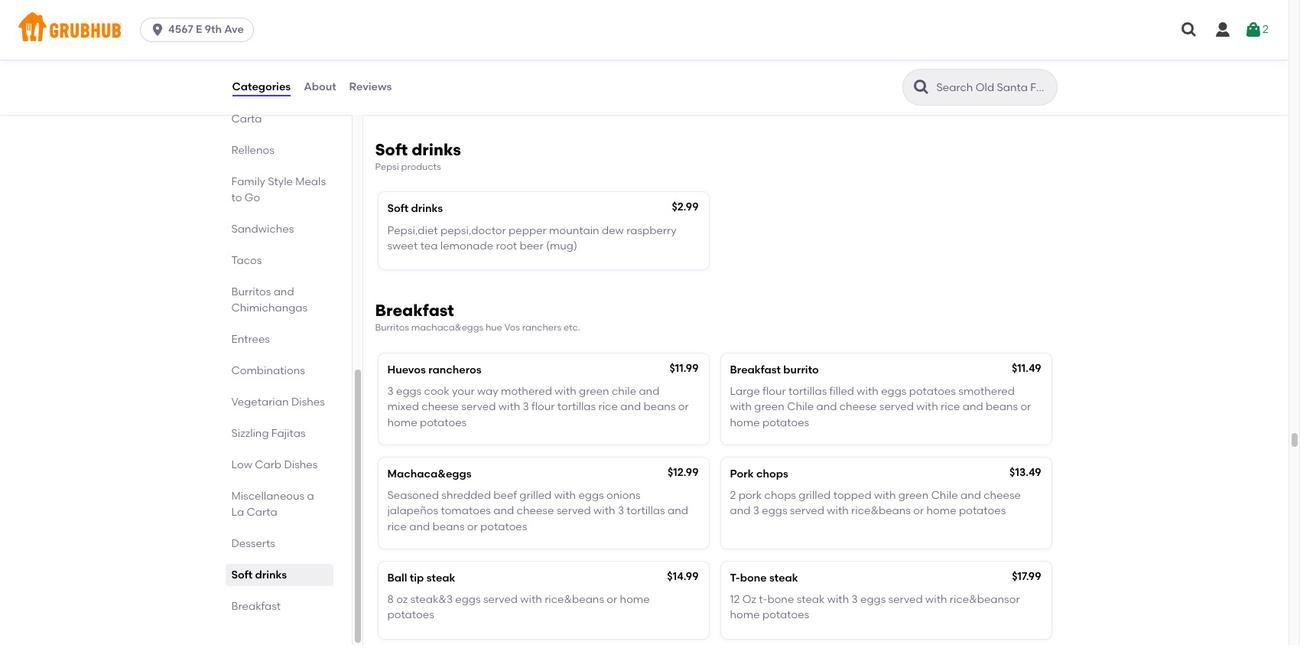Task type: describe. For each thing, give the bounding box(es) containing it.
or inside large flour tortillas filled with eggs potatoes smothered with green chile and cheese served with rice and beans or home potatoes
[[1021, 400, 1032, 413]]

2 button
[[1245, 16, 1269, 44]]

steak inside 12 oz t-bone steak with 3 eggs served with rice&beansor home potatoes
[[797, 593, 825, 606]]

family style meals to go
[[231, 175, 326, 204]]

svg image for 4567 e 9th ave
[[150, 22, 165, 37]]

miscellaneous a la carta
[[231, 490, 314, 519]]

tortillas inside 3 eggs cook your way mothered with green chile and mixed cheese served with 3 flour tortillas rice and beans or home potatoes
[[558, 400, 596, 413]]

drinks inside the soft drinks pepsi products
[[412, 140, 461, 159]]

t-
[[759, 593, 768, 606]]

or inside seasoned shredded beef grilled with eggs onions jalapeños tomatoes and cheese served with 3 tortillas and rice and beans or potatoes
[[467, 520, 478, 533]]

green inside 3 eggs cook your way mothered with green chile and mixed cheese served with 3 flour tortillas rice and beans or home potatoes
[[579, 385, 610, 398]]

mountain
[[549, 224, 600, 237]]

2 vertical spatial soft
[[231, 569, 253, 582]]

a high end slice of our delicious cheese cake topped with caramel,chocolate or plain
[[388, 63, 682, 92]]

topped inside a high end slice of our delicious cheese cake topped with caramel,chocolate or plain
[[620, 63, 658, 76]]

categories button
[[231, 60, 292, 115]]

bone inside 12 oz t-bone steak with 3 eggs served with rice&beansor home potatoes
[[768, 593, 795, 606]]

pepsi,doctor
[[441, 224, 506, 237]]

desserts
[[231, 537, 275, 550]]

potatoes inside "8 oz steak&3 eggs served with rice&beans or home potatoes"
[[388, 609, 434, 622]]

cheese inside seasoned shredded beef grilled with eggs onions jalapeños tomatoes and cheese served with 3 tortillas and rice and beans or potatoes
[[517, 505, 554, 518]]

t-
[[730, 571, 741, 584]]

beans inside seasoned shredded beef grilled with eggs onions jalapeños tomatoes and cheese served with 3 tortillas and rice and beans or potatoes
[[433, 520, 465, 533]]

0 horizontal spatial bone
[[741, 571, 767, 584]]

rice inside 3 eggs cook your way mothered with green chile and mixed cheese served with 3 flour tortillas rice and beans or home potatoes
[[599, 400, 618, 413]]

served inside large flour tortillas filled with eggs potatoes smothered with green chile and cheese served with rice and beans or home potatoes
[[880, 400, 914, 413]]

served inside 2 pork chops grilled topped with green chile and cheese and 3 eggs served with rice&beans or home potatoes
[[790, 505, 825, 518]]

la for guacamole a la carta
[[305, 96, 318, 109]]

sweet
[[388, 239, 418, 252]]

chile inside large flour tortillas filled with eggs potatoes smothered with green chile and cheese served with rice and beans or home potatoes
[[787, 400, 814, 413]]

vegetarian dishes
[[231, 396, 325, 409]]

delicious
[[504, 63, 550, 76]]

potatoes inside seasoned shredded beef grilled with eggs onions jalapeños tomatoes and cheese served with 3 tortillas and rice and beans or potatoes
[[481, 520, 528, 533]]

ave
[[224, 23, 244, 36]]

vegetarian
[[231, 396, 289, 409]]

potatoes inside 3 eggs cook your way mothered with green chile and mixed cheese served with 3 flour tortillas rice and beans or home potatoes
[[420, 416, 467, 429]]

ball tip steak
[[388, 571, 456, 584]]

raspberry
[[627, 224, 677, 237]]

with inside a high end slice of our delicious cheese cake topped with caramel,chocolate or plain
[[661, 63, 682, 76]]

chimichangas
[[231, 301, 308, 314]]

3 inside 2 pork chops grilled topped with green chile and cheese and 3 eggs served with rice&beans or home potatoes
[[754, 505, 760, 518]]

and inside 'burritos and chimichangas'
[[274, 285, 294, 298]]

home inside 12 oz t-bone steak with 3 eggs served with rice&beansor home potatoes
[[730, 609, 760, 622]]

shredded
[[442, 489, 491, 502]]

t-bone steak
[[730, 571, 799, 584]]

1 horizontal spatial soft drinks
[[388, 202, 443, 215]]

0 vertical spatial chops
[[757, 467, 789, 480]]

(mug)
[[546, 239, 578, 252]]

tip
[[410, 571, 424, 584]]

Search Old Santa Fe Mexican Grille & Bar search field
[[935, 80, 1053, 95]]

search icon image
[[912, 78, 931, 96]]

2 for 2
[[1263, 23, 1269, 36]]

large flour tortillas filled with eggs potatoes smothered with green chile and cheese served with rice and beans or home potatoes
[[730, 385, 1032, 429]]

or inside 2 pork chops grilled topped with green chile and cheese and 3 eggs served with rice&beans or home potatoes
[[914, 505, 925, 518]]

low carb dishes
[[231, 458, 318, 471]]

served inside 3 eggs cook your way mothered with green chile and mixed cheese served with 3 flour tortillas rice and beans or home potatoes
[[462, 400, 496, 413]]

potatoes inside 12 oz t-bone steak with 3 eggs served with rice&beansor home potatoes
[[763, 609, 810, 622]]

miscellaneous
[[231, 490, 305, 503]]

tortillas inside large flour tortillas filled with eggs potatoes smothered with green chile and cheese served with rice and beans or home potatoes
[[789, 385, 827, 398]]

pork
[[730, 467, 754, 480]]

smothered
[[959, 385, 1015, 398]]

lemonade
[[441, 239, 494, 252]]

vos
[[505, 322, 520, 333]]

a
[[388, 63, 395, 76]]

home inside 2 pork chops grilled topped with green chile and cheese and 3 eggs served with rice&beans or home potatoes
[[927, 505, 957, 518]]

green inside 2 pork chops grilled topped with green chile and cheese and 3 eggs served with rice&beans or home potatoes
[[899, 489, 929, 502]]

eggs inside "8 oz steak&3 eggs served with rice&beans or home potatoes"
[[456, 593, 481, 606]]

a high end slice of our delicious cheese cake topped with caramel,chocolate or plain button
[[378, 31, 709, 109]]

rice inside large flour tortillas filled with eggs potatoes smothered with green chile and cheese served with rice and beans or home potatoes
[[941, 400, 961, 413]]

about button
[[303, 60, 337, 115]]

2 svg image from the left
[[1214, 21, 1233, 39]]

e
[[196, 23, 202, 36]]

go
[[245, 191, 260, 204]]

fajitas
[[272, 427, 306, 440]]

eggs inside 2 pork chops grilled topped with green chile and cheese and 3 eggs served with rice&beans or home potatoes
[[762, 505, 788, 518]]

with inside "8 oz steak&3 eggs served with rice&beans or home potatoes"
[[521, 593, 542, 606]]

oz
[[396, 593, 408, 606]]

rice&beans inside 2 pork chops grilled topped with green chile and cheese and 3 eggs served with rice&beans or home potatoes
[[852, 505, 911, 518]]

3 inside 12 oz t-bone steak with 3 eggs served with rice&beansor home potatoes
[[852, 593, 858, 606]]

beer
[[520, 239, 544, 252]]

of
[[471, 63, 482, 76]]

burrito
[[784, 363, 819, 376]]

eggs inside 12 oz t-bone steak with 3 eggs served with rice&beansor home potatoes
[[861, 593, 886, 606]]

$11.49
[[1012, 362, 1042, 375]]

3 eggs cook your way mothered with green chile and mixed cheese served with 3 flour tortillas rice and beans or home potatoes
[[388, 385, 689, 429]]

machaca&eggs
[[388, 467, 472, 480]]

1 vertical spatial drinks
[[411, 202, 443, 215]]

served inside 12 oz t-bone steak with 3 eggs served with rice&beansor home potatoes
[[889, 593, 923, 606]]

2 pork chops grilled topped with green chile and cheese and 3 eggs served with rice&beans or home potatoes
[[730, 489, 1021, 518]]

eggs inside seasoned shredded beef grilled with eggs onions jalapeños tomatoes and cheese served with 3 tortillas and rice and beans or potatoes
[[579, 489, 604, 502]]

3 inside seasoned shredded beef grilled with eggs onions jalapeños tomatoes and cheese served with 3 tortillas and rice and beans or potatoes
[[618, 505, 624, 518]]

cheese inside large flour tortillas filled with eggs potatoes smothered with green chile and cheese served with rice and beans or home potatoes
[[840, 400, 877, 413]]

chile inside 2 pork chops grilled topped with green chile and cheese and 3 eggs served with rice&beans or home potatoes
[[932, 489, 958, 502]]

$11.99
[[670, 362, 699, 375]]

0 horizontal spatial breakfast
[[231, 600, 281, 613]]

rellenos
[[231, 144, 275, 157]]

2 vertical spatial drinks
[[255, 569, 287, 582]]

huevos
[[388, 363, 426, 376]]

or inside a high end slice of our delicious cheese cake topped with caramel,chocolate or plain
[[489, 79, 500, 92]]

2 for 2 pork chops grilled topped with green chile and cheese and 3 eggs served with rice&beans or home potatoes
[[730, 489, 736, 502]]

mixed
[[388, 400, 419, 413]]

$17.99
[[1013, 570, 1042, 583]]

end
[[423, 63, 443, 76]]

reviews
[[349, 80, 392, 93]]

a for miscellaneous
[[307, 490, 314, 503]]

huevos rancheros
[[388, 363, 482, 376]]

$14.99
[[667, 570, 699, 583]]

cheese inside 2 pork chops grilled topped with green chile and cheese and 3 eggs served with rice&beans or home potatoes
[[984, 489, 1021, 502]]

home inside large flour tortillas filled with eggs potatoes smothered with green chile and cheese served with rice and beans or home potatoes
[[730, 416, 760, 429]]

breakfast burritos machaca&eggs hue vos ranchers etc.
[[375, 301, 581, 333]]

chile
[[612, 385, 637, 398]]

rice&beansor
[[950, 593, 1020, 606]]

combinations
[[231, 364, 305, 377]]

our
[[484, 63, 501, 76]]

breakfast for burritos
[[375, 301, 454, 320]]



Task type: locate. For each thing, give the bounding box(es) containing it.
steak for t-bone steak
[[770, 571, 799, 584]]

1 horizontal spatial 2
[[1263, 23, 1269, 36]]

or inside 3 eggs cook your way mothered with green chile and mixed cheese served with 3 flour tortillas rice and beans or home potatoes
[[679, 400, 689, 413]]

dew
[[602, 224, 624, 237]]

a
[[296, 96, 303, 109], [307, 490, 314, 503]]

sandwiches
[[231, 223, 294, 236]]

cheese down cook
[[422, 400, 459, 413]]

0 vertical spatial chile
[[787, 400, 814, 413]]

pepsi
[[375, 161, 399, 172]]

svg image for 2
[[1245, 21, 1263, 39]]

steak for ball tip steak
[[427, 571, 456, 584]]

grilled inside seasoned shredded beef grilled with eggs onions jalapeños tomatoes and cheese served with 3 tortillas and rice and beans or potatoes
[[520, 489, 552, 502]]

categories
[[232, 80, 291, 93]]

tomatoes
[[441, 505, 491, 518]]

guacamole
[[231, 96, 293, 109]]

4567
[[168, 23, 193, 36]]

drinks up pepsi,diet
[[411, 202, 443, 215]]

2 inside 2 pork chops grilled topped with green chile and cheese and 3 eggs served with rice&beans or home potatoes
[[730, 489, 736, 502]]

2 vertical spatial tortillas
[[627, 505, 665, 518]]

about
[[304, 80, 336, 93]]

soft drinks down desserts
[[231, 569, 287, 582]]

1 grilled from the left
[[520, 489, 552, 502]]

1 vertical spatial carta
[[247, 506, 278, 519]]

2 horizontal spatial green
[[899, 489, 929, 502]]

burritos up huevos
[[375, 322, 409, 333]]

1 vertical spatial la
[[231, 506, 244, 519]]

machaca&eggs
[[411, 322, 484, 333]]

1 vertical spatial bone
[[768, 593, 795, 606]]

hue
[[486, 322, 503, 333]]

chile
[[787, 400, 814, 413], [932, 489, 958, 502]]

seasoned
[[388, 489, 439, 502]]

1 horizontal spatial burritos
[[375, 322, 409, 333]]

2 vertical spatial green
[[899, 489, 929, 502]]

2 horizontal spatial beans
[[986, 400, 1019, 413]]

way
[[477, 385, 499, 398]]

0 vertical spatial dishes
[[291, 396, 325, 409]]

1 horizontal spatial rice
[[599, 400, 618, 413]]

cheese down $13.49
[[984, 489, 1021, 502]]

0 vertical spatial topped
[[620, 63, 658, 76]]

home inside "8 oz steak&3 eggs served with rice&beans or home potatoes"
[[620, 593, 650, 606]]

1 vertical spatial 2
[[730, 489, 736, 502]]

0 horizontal spatial chile
[[787, 400, 814, 413]]

caramel,chocolate
[[388, 79, 487, 92]]

cook
[[424, 385, 450, 398]]

onions
[[607, 489, 641, 502]]

seasoned shredded beef grilled with eggs onions jalapeños tomatoes and cheese served with 3 tortillas and rice and beans or potatoes
[[388, 489, 689, 533]]

la for miscellaneous a la carta
[[231, 506, 244, 519]]

2 horizontal spatial breakfast
[[730, 363, 781, 376]]

drinks
[[412, 140, 461, 159], [411, 202, 443, 215], [255, 569, 287, 582]]

bone up oz
[[741, 571, 767, 584]]

1 svg image from the left
[[1181, 21, 1199, 39]]

soft up pepsi,diet
[[388, 202, 409, 215]]

0 vertical spatial tortillas
[[789, 385, 827, 398]]

2 horizontal spatial rice
[[941, 400, 961, 413]]

1 horizontal spatial a
[[307, 490, 314, 503]]

green inside large flour tortillas filled with eggs potatoes smothered with green chile and cheese served with rice and beans or home potatoes
[[755, 400, 785, 413]]

8 oz steak&3 eggs served with rice&beans or home potatoes
[[388, 593, 650, 622]]

a left about button
[[296, 96, 303, 109]]

topped inside 2 pork chops grilled topped with green chile and cheese and 3 eggs served with rice&beans or home potatoes
[[834, 489, 872, 502]]

chops right the pork
[[757, 467, 789, 480]]

carta for miscellaneous a la carta
[[247, 506, 278, 519]]

0 horizontal spatial burritos
[[231, 285, 271, 298]]

1 vertical spatial soft
[[388, 202, 409, 215]]

la inside guacamole a la carta
[[305, 96, 318, 109]]

grilled inside 2 pork chops grilled topped with green chile and cheese and 3 eggs served with rice&beans or home potatoes
[[799, 489, 831, 502]]

filled
[[830, 385, 855, 398]]

0 horizontal spatial svg image
[[150, 22, 165, 37]]

to
[[231, 191, 242, 204]]

soft down desserts
[[231, 569, 253, 582]]

1 horizontal spatial flour
[[763, 385, 786, 398]]

flour inside 3 eggs cook your way mothered with green chile and mixed cheese served with 3 flour tortillas rice and beans or home potatoes
[[532, 400, 555, 413]]

0 vertical spatial burritos
[[231, 285, 271, 298]]

served inside seasoned shredded beef grilled with eggs onions jalapeños tomatoes and cheese served with 3 tortillas and rice and beans or potatoes
[[557, 505, 591, 518]]

grilled right pork
[[799, 489, 831, 502]]

flour down breakfast burrito
[[763, 385, 786, 398]]

beans
[[644, 400, 676, 413], [986, 400, 1019, 413], [433, 520, 465, 533]]

cheese inside 3 eggs cook your way mothered with green chile and mixed cheese served with 3 flour tortillas rice and beans or home potatoes
[[422, 400, 459, 413]]

1 vertical spatial breakfast
[[730, 363, 781, 376]]

0 horizontal spatial soft drinks
[[231, 569, 287, 582]]

1 horizontal spatial chile
[[932, 489, 958, 502]]

dishes right carb
[[284, 458, 318, 471]]

grilled for chops
[[799, 489, 831, 502]]

rice down chile
[[599, 400, 618, 413]]

rancheros
[[429, 363, 482, 376]]

0 vertical spatial soft drinks
[[388, 202, 443, 215]]

breakfast up machaca&eggs
[[375, 301, 454, 320]]

with
[[661, 63, 682, 76], [555, 385, 577, 398], [857, 385, 879, 398], [499, 400, 520, 413], [730, 400, 752, 413], [917, 400, 939, 413], [555, 489, 576, 502], [875, 489, 896, 502], [594, 505, 616, 518], [827, 505, 849, 518], [521, 593, 542, 606], [828, 593, 850, 606], [926, 593, 948, 606]]

la down miscellaneous
[[231, 506, 244, 519]]

flour inside large flour tortillas filled with eggs potatoes smothered with green chile and cheese served with rice and beans or home potatoes
[[763, 385, 786, 398]]

0 horizontal spatial svg image
[[1181, 21, 1199, 39]]

carb
[[255, 458, 282, 471]]

carta inside miscellaneous a la carta
[[247, 506, 278, 519]]

cheese down filled
[[840, 400, 877, 413]]

chops right pork
[[765, 489, 797, 502]]

entrees
[[231, 333, 270, 346]]

0 vertical spatial a
[[296, 96, 303, 109]]

carta for guacamole a la carta
[[231, 112, 262, 125]]

burritos inside 'burritos and chimichangas'
[[231, 285, 271, 298]]

svg image
[[1245, 21, 1263, 39], [150, 22, 165, 37]]

1 horizontal spatial grilled
[[799, 489, 831, 502]]

products
[[401, 161, 441, 172]]

large
[[730, 385, 760, 398]]

1 horizontal spatial svg image
[[1245, 21, 1263, 39]]

meals
[[296, 175, 326, 188]]

plain
[[502, 79, 528, 92]]

burritos inside breakfast burritos machaca&eggs hue vos ranchers etc.
[[375, 322, 409, 333]]

oz
[[743, 593, 757, 606]]

pork chops
[[730, 467, 789, 480]]

breakfast for burrito
[[730, 363, 781, 376]]

guacamole a la carta
[[231, 96, 318, 125]]

steak&3
[[411, 593, 453, 606]]

0 horizontal spatial rice&beans
[[545, 593, 605, 606]]

breakfast
[[375, 301, 454, 320], [730, 363, 781, 376], [231, 600, 281, 613]]

beans down $11.99
[[644, 400, 676, 413]]

rice down smothered
[[941, 400, 961, 413]]

1 vertical spatial topped
[[834, 489, 872, 502]]

12
[[730, 593, 740, 606]]

beef
[[494, 489, 517, 502]]

0 horizontal spatial a
[[296, 96, 303, 109]]

rice inside seasoned shredded beef grilled with eggs onions jalapeños tomatoes and cheese served with 3 tortillas and rice and beans or potatoes
[[388, 520, 407, 533]]

1 vertical spatial dishes
[[284, 458, 318, 471]]

bone
[[741, 571, 767, 584], [768, 593, 795, 606]]

$13.49
[[1010, 466, 1042, 479]]

or inside "8 oz steak&3 eggs served with rice&beans or home potatoes"
[[607, 593, 618, 606]]

carta down miscellaneous
[[247, 506, 278, 519]]

pepsi,diet
[[388, 224, 438, 237]]

1 horizontal spatial green
[[755, 400, 785, 413]]

flour
[[763, 385, 786, 398], [532, 400, 555, 413]]

carta down 'guacamole'
[[231, 112, 262, 125]]

2 horizontal spatial tortillas
[[789, 385, 827, 398]]

slice
[[446, 63, 469, 76]]

rice down jalapeños
[[388, 520, 407, 533]]

soft inside the soft drinks pepsi products
[[375, 140, 408, 159]]

sizzling fajitas
[[231, 427, 306, 440]]

1 horizontal spatial bone
[[768, 593, 795, 606]]

soft drinks up pepsi,diet
[[388, 202, 443, 215]]

potatoes inside 2 pork chops grilled topped with green chile and cheese and 3 eggs served with rice&beans or home potatoes
[[960, 505, 1006, 518]]

1 vertical spatial green
[[755, 400, 785, 413]]

your
[[452, 385, 475, 398]]

grilled right beef
[[520, 489, 552, 502]]

tortillas
[[789, 385, 827, 398], [558, 400, 596, 413], [627, 505, 665, 518]]

etc.
[[564, 322, 581, 333]]

low
[[231, 458, 252, 471]]

or
[[489, 79, 500, 92], [679, 400, 689, 413], [1021, 400, 1032, 413], [914, 505, 925, 518], [467, 520, 478, 533], [607, 593, 618, 606]]

eggs inside 3 eggs cook your way mothered with green chile and mixed cheese served with 3 flour tortillas rice and beans or home potatoes
[[396, 385, 422, 398]]

main navigation navigation
[[0, 0, 1289, 60]]

rice
[[599, 400, 618, 413], [941, 400, 961, 413], [388, 520, 407, 533]]

rice&beans inside "8 oz steak&3 eggs served with rice&beans or home potatoes"
[[545, 593, 605, 606]]

served inside "8 oz steak&3 eggs served with rice&beans or home potatoes"
[[484, 593, 518, 606]]

burritos and chimichangas
[[231, 285, 308, 314]]

bone down t-bone steak
[[768, 593, 795, 606]]

topped
[[620, 63, 658, 76], [834, 489, 872, 502]]

$12.99
[[668, 466, 699, 479]]

1 horizontal spatial topped
[[834, 489, 872, 502]]

0 horizontal spatial rice
[[388, 520, 407, 533]]

breakfast up large
[[730, 363, 781, 376]]

2 grilled from the left
[[799, 489, 831, 502]]

a inside guacamole a la carta
[[296, 96, 303, 109]]

flour down mothered
[[532, 400, 555, 413]]

0 vertical spatial bone
[[741, 571, 767, 584]]

grilled for beef
[[520, 489, 552, 502]]

home inside 3 eggs cook your way mothered with green chile and mixed cheese served with 3 flour tortillas rice and beans or home potatoes
[[388, 416, 417, 429]]

pepper
[[509, 224, 547, 237]]

sizzling
[[231, 427, 269, 440]]

1 vertical spatial tortillas
[[558, 400, 596, 413]]

a for guacamole
[[296, 96, 303, 109]]

pork
[[739, 489, 762, 502]]

0 horizontal spatial la
[[231, 506, 244, 519]]

breakfast burrito
[[730, 363, 819, 376]]

svg image inside 2 button
[[1245, 21, 1263, 39]]

a inside miscellaneous a la carta
[[307, 490, 314, 503]]

a right miscellaneous
[[307, 490, 314, 503]]

0 horizontal spatial flour
[[532, 400, 555, 413]]

0 vertical spatial soft
[[375, 140, 408, 159]]

1 vertical spatial chops
[[765, 489, 797, 502]]

grilled
[[520, 489, 552, 502], [799, 489, 831, 502]]

tortillas inside seasoned shredded beef grilled with eggs onions jalapeños tomatoes and cheese served with 3 tortillas and rice and beans or potatoes
[[627, 505, 665, 518]]

jalapeños
[[388, 505, 439, 518]]

drinks up products
[[412, 140, 461, 159]]

0 vertical spatial drinks
[[412, 140, 461, 159]]

8
[[388, 593, 394, 606]]

cheese left cake
[[552, 63, 589, 76]]

9th
[[205, 23, 222, 36]]

beans down tomatoes
[[433, 520, 465, 533]]

chops inside 2 pork chops grilled topped with green chile and cheese and 3 eggs served with rice&beans or home potatoes
[[765, 489, 797, 502]]

cheese down beef
[[517, 505, 554, 518]]

la down about at the top left
[[305, 96, 318, 109]]

0 vertical spatial flour
[[763, 385, 786, 398]]

0 horizontal spatial green
[[579, 385, 610, 398]]

dishes up fajitas
[[291, 396, 325, 409]]

tacos
[[231, 254, 262, 267]]

drinks down desserts
[[255, 569, 287, 582]]

burritos up 'chimichangas'
[[231, 285, 271, 298]]

0 vertical spatial la
[[305, 96, 318, 109]]

cheese inside a high end slice of our delicious cheese cake topped with caramel,chocolate or plain
[[552, 63, 589, 76]]

svg image
[[1181, 21, 1199, 39], [1214, 21, 1233, 39]]

root
[[496, 239, 517, 252]]

0 vertical spatial 2
[[1263, 23, 1269, 36]]

1 vertical spatial flour
[[532, 400, 555, 413]]

1 vertical spatial rice&beans
[[545, 593, 605, 606]]

1 horizontal spatial tortillas
[[627, 505, 665, 518]]

eggs inside large flour tortillas filled with eggs potatoes smothered with green chile and cheese served with rice and beans or home potatoes
[[882, 385, 907, 398]]

svg image inside 4567 e 9th ave button
[[150, 22, 165, 37]]

carta inside guacamole a la carta
[[231, 112, 262, 125]]

ranchers
[[522, 322, 562, 333]]

1 horizontal spatial breakfast
[[375, 301, 454, 320]]

mothered
[[501, 385, 552, 398]]

1 horizontal spatial la
[[305, 96, 318, 109]]

1 vertical spatial a
[[307, 490, 314, 503]]

beans inside large flour tortillas filled with eggs potatoes smothered with green chile and cheese served with rice and beans or home potatoes
[[986, 400, 1019, 413]]

eggs
[[396, 385, 422, 398], [882, 385, 907, 398], [579, 489, 604, 502], [762, 505, 788, 518], [456, 593, 481, 606], [861, 593, 886, 606]]

pepsi,diet pepsi,doctor pepper mountain dew raspberry sweet tea lemonade root beer  (mug)
[[388, 224, 677, 252]]

0 horizontal spatial beans
[[433, 520, 465, 533]]

4567 e 9th ave
[[168, 23, 244, 36]]

chops
[[757, 467, 789, 480], [765, 489, 797, 502]]

soft drinks pepsi products
[[375, 140, 461, 172]]

1 horizontal spatial svg image
[[1214, 21, 1233, 39]]

1 vertical spatial burritos
[[375, 322, 409, 333]]

0 vertical spatial carta
[[231, 112, 262, 125]]

beans inside 3 eggs cook your way mothered with green chile and mixed cheese served with 3 flour tortillas rice and beans or home potatoes
[[644, 400, 676, 413]]

0 horizontal spatial grilled
[[520, 489, 552, 502]]

la inside miscellaneous a la carta
[[231, 506, 244, 519]]

2 vertical spatial breakfast
[[231, 600, 281, 613]]

0 horizontal spatial 2
[[730, 489, 736, 502]]

home
[[388, 416, 417, 429], [730, 416, 760, 429], [927, 505, 957, 518], [620, 593, 650, 606], [730, 609, 760, 622]]

0 vertical spatial green
[[579, 385, 610, 398]]

rice&beans
[[852, 505, 911, 518], [545, 593, 605, 606]]

0 horizontal spatial tortillas
[[558, 400, 596, 413]]

1 vertical spatial soft drinks
[[231, 569, 287, 582]]

tea
[[421, 239, 438, 252]]

1 horizontal spatial rice&beans
[[852, 505, 911, 518]]

beans down smothered
[[986, 400, 1019, 413]]

cake
[[592, 63, 617, 76]]

ball
[[388, 571, 407, 584]]

1 vertical spatial chile
[[932, 489, 958, 502]]

0 horizontal spatial topped
[[620, 63, 658, 76]]

breakfast down desserts
[[231, 600, 281, 613]]

2 inside 2 button
[[1263, 23, 1269, 36]]

breakfast inside breakfast burritos machaca&eggs hue vos ranchers etc.
[[375, 301, 454, 320]]

steak
[[427, 571, 456, 584], [770, 571, 799, 584], [797, 593, 825, 606]]

0 vertical spatial breakfast
[[375, 301, 454, 320]]

0 vertical spatial rice&beans
[[852, 505, 911, 518]]

1 horizontal spatial beans
[[644, 400, 676, 413]]

soft up pepsi
[[375, 140, 408, 159]]



Task type: vqa. For each thing, say whether or not it's contained in the screenshot.
Curry Chicken Dumpling's Curry
no



